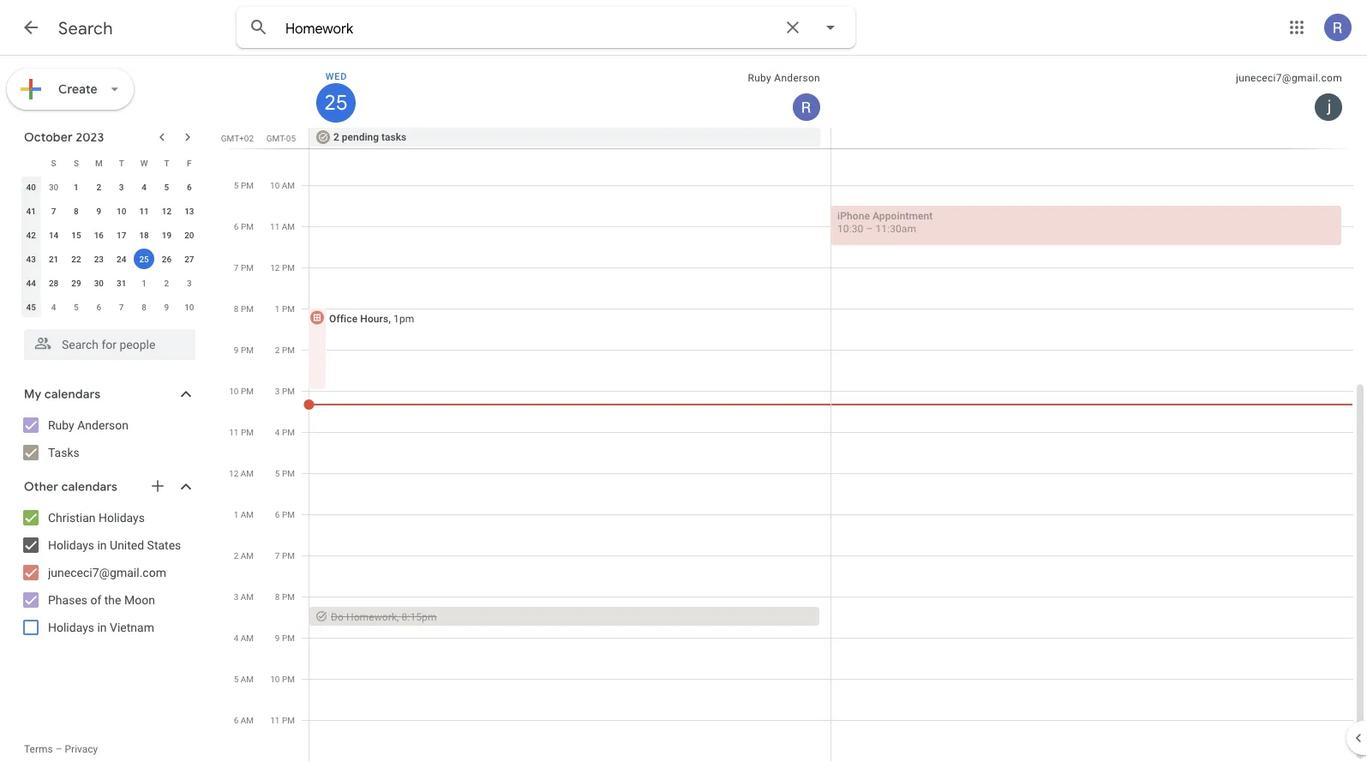 Task type: describe. For each thing, give the bounding box(es) containing it.
27
[[185, 254, 194, 264]]

phases
[[48, 593, 87, 607]]

8 right 3 am
[[275, 592, 280, 602]]

october 2023
[[24, 130, 104, 145]]

3 pm
[[275, 386, 295, 396]]

9 left 2 pm
[[234, 345, 239, 355]]

pm right 6 am
[[282, 715, 295, 726]]

6 left 11 am
[[234, 221, 239, 232]]

1 t from the left
[[119, 158, 124, 168]]

gmt-05
[[267, 133, 296, 143]]

my calendars
[[24, 387, 101, 402]]

45
[[26, 302, 36, 312]]

22 element
[[66, 249, 87, 269]]

31 element
[[111, 273, 132, 293]]

homework
[[346, 611, 397, 623]]

21
[[49, 254, 59, 264]]

16 element
[[89, 225, 109, 245]]

am for 11 am
[[282, 221, 295, 232]]

united
[[110, 538, 144, 552]]

pm up 12 am
[[241, 427, 254, 437]]

of
[[90, 593, 101, 607]]

1 vertical spatial 9 pm
[[275, 633, 295, 643]]

pm down 1 pm
[[282, 345, 295, 355]]

pm up 2 pm
[[282, 304, 295, 314]]

Search text field
[[286, 20, 773, 37]]

2 down m at top
[[96, 182, 101, 192]]

am for 3 am
[[241, 592, 254, 602]]

27 element
[[179, 249, 200, 269]]

1 vertical spatial 11 pm
[[270, 715, 295, 726]]

terms
[[24, 744, 53, 756]]

ruby anderson inside 25 column header
[[748, 72, 821, 84]]

7 right 2 am
[[275, 551, 280, 561]]

1 vertical spatial 4 pm
[[275, 427, 295, 437]]

pm right 1 am
[[282, 509, 295, 520]]

4 up the 11 element
[[142, 182, 147, 192]]

november 2 element
[[156, 273, 177, 293]]

pm left 2 pm
[[241, 345, 254, 355]]

19
[[162, 230, 172, 240]]

my
[[24, 387, 41, 402]]

22
[[71, 254, 81, 264]]

am for 10 am
[[282, 180, 295, 190]]

pm left 3 pm
[[241, 386, 254, 396]]

other
[[24, 479, 58, 495]]

pm right 4 am
[[282, 633, 295, 643]]

november 4 element
[[43, 297, 64, 317]]

christian
[[48, 511, 96, 525]]

18
[[139, 230, 149, 240]]

other calendars button
[[3, 473, 213, 501]]

9 left 05
[[275, 139, 280, 149]]

0 horizontal spatial 10 pm
[[229, 386, 254, 396]]

in for united
[[97, 538, 107, 552]]

1 pm
[[275, 304, 295, 314]]

am for 2 am
[[241, 551, 254, 561]]

other calendars list
[[3, 504, 213, 642]]

clear search image
[[776, 10, 810, 45]]

terms link
[[24, 744, 53, 756]]

october
[[24, 130, 73, 145]]

12 pm
[[270, 262, 295, 273]]

hours
[[360, 313, 389, 325]]

privacy
[[65, 744, 98, 756]]

29 element
[[66, 273, 87, 293]]

terms – privacy
[[24, 744, 98, 756]]

search options image
[[814, 10, 848, 45]]

15
[[71, 230, 81, 240]]

– inside iphone appointment 10:30 – 11:30am
[[867, 223, 873, 235]]

5 am
[[234, 674, 254, 684]]

november 9 element
[[156, 297, 177, 317]]

11 am
[[270, 221, 295, 232]]

pm left 12 pm
[[241, 262, 254, 273]]

4 down 3 pm
[[275, 427, 280, 437]]

18 element
[[134, 225, 154, 245]]

26
[[162, 254, 172, 264]]

15 element
[[66, 225, 87, 245]]

8:15pm
[[402, 611, 437, 623]]

20
[[185, 230, 194, 240]]

5 up 6 am
[[234, 674, 239, 684]]

4 left gmt-
[[234, 139, 239, 149]]

iphone appointment 10:30 – 11:30am
[[838, 210, 934, 235]]

10 left 3 pm
[[229, 386, 239, 396]]

pm right 3 am
[[282, 592, 295, 602]]

30 for 30 element
[[94, 278, 104, 288]]

6 am
[[234, 715, 254, 726]]

f
[[187, 158, 192, 168]]

september 30 element
[[43, 177, 64, 197]]

november 3 element
[[179, 273, 200, 293]]

pm left 11 am
[[241, 221, 254, 232]]

1 am
[[234, 509, 254, 520]]

1 s from the left
[[51, 158, 56, 168]]

row containing 42
[[20, 223, 201, 247]]

5 left november 6 element
[[74, 302, 79, 312]]

holidays in vietnam
[[48, 621, 154, 635]]

my calendars button
[[3, 381, 213, 408]]

november 8 element
[[134, 297, 154, 317]]

0 vertical spatial holidays
[[99, 511, 145, 525]]

3 am
[[234, 592, 254, 602]]

25 column header
[[310, 56, 832, 128]]

0 horizontal spatial 5 pm
[[234, 180, 254, 190]]

appointment
[[873, 210, 934, 222]]

25 grid
[[220, 56, 1368, 762]]

42
[[26, 230, 36, 240]]

25 inside "element"
[[139, 254, 149, 264]]

wednesday, october 25, today element
[[316, 83, 356, 123]]

pm right 2 am
[[282, 551, 295, 561]]

4 inside 'element'
[[51, 302, 56, 312]]

m
[[95, 158, 103, 168]]

anderson inside 25 column header
[[775, 72, 821, 84]]

pm down 3 pm
[[282, 427, 295, 437]]

create button
[[7, 69, 134, 110]]

8 left november 9 element
[[142, 302, 147, 312]]

17 element
[[111, 225, 132, 245]]

pm right 12 am
[[282, 468, 295, 479]]

holidays in united states
[[48, 538, 181, 552]]

1 right september 30 element
[[74, 182, 79, 192]]

2 for 2 pm
[[275, 345, 280, 355]]

5 up 12 element
[[164, 182, 169, 192]]

05
[[286, 133, 296, 143]]

november 7 element
[[111, 297, 132, 317]]

pm left 1 pm
[[241, 304, 254, 314]]

row containing 44
[[20, 271, 201, 295]]

the
[[104, 593, 121, 607]]

wed 25
[[323, 71, 347, 116]]

2 pm
[[275, 345, 295, 355]]

11 element
[[134, 201, 154, 221]]

pm right 5 am
[[282, 674, 295, 684]]

0 horizontal spatial 11 pm
[[229, 427, 254, 437]]

pm left gmt-
[[241, 139, 254, 149]]

1 for 1 am
[[234, 509, 239, 520]]

3 for 3 am
[[234, 592, 239, 602]]

4 down 3 am
[[234, 633, 239, 643]]

row containing s
[[20, 151, 201, 175]]

pm left "10 am"
[[241, 180, 254, 190]]

8 right the november 10 element
[[234, 304, 239, 314]]

2 for 2 am
[[234, 551, 239, 561]]

office hours , 1pm
[[329, 313, 415, 325]]

6 inside november 6 element
[[96, 302, 101, 312]]

other calendars
[[24, 479, 118, 495]]

9 left the november 10 element
[[164, 302, 169, 312]]

24
[[117, 254, 126, 264]]

9 left 10 element
[[96, 206, 101, 216]]

5 right 12 am
[[275, 468, 280, 479]]

10:30
[[838, 223, 864, 235]]

7 right november 6 element
[[119, 302, 124, 312]]

november 10 element
[[179, 297, 200, 317]]

go back image
[[21, 17, 41, 38]]

0 horizontal spatial 8 pm
[[234, 304, 254, 314]]

44
[[26, 278, 36, 288]]

2 pending tasks button
[[310, 128, 821, 147]]

12 element
[[156, 201, 177, 221]]

tasks
[[382, 131, 407, 143]]

am for 6 am
[[241, 715, 254, 726]]

31
[[117, 278, 126, 288]]

moon
[[124, 593, 155, 607]]

am for 1 am
[[241, 509, 254, 520]]

0 vertical spatial 4 pm
[[234, 139, 254, 149]]

am for 5 am
[[241, 674, 254, 684]]

2 s from the left
[[74, 158, 79, 168]]

november 6 element
[[89, 297, 109, 317]]

12 for 12 pm
[[270, 262, 280, 273]]

8 up "15" element
[[74, 206, 79, 216]]

2 pending tasks row
[[302, 128, 1368, 148]]



Task type: vqa. For each thing, say whether or not it's contained in the screenshot.
Notification settings's settings
no



Task type: locate. For each thing, give the bounding box(es) containing it.
row containing 40
[[20, 175, 201, 199]]

1 horizontal spatial s
[[74, 158, 79, 168]]

gmt+02
[[221, 133, 254, 143]]

6 pm left 11 am
[[234, 221, 254, 232]]

1 vertical spatial 6 pm
[[275, 509, 295, 520]]

holidays down phases
[[48, 621, 94, 635]]

12 inside row
[[162, 206, 172, 216]]

2 inside november 2 element
[[164, 278, 169, 288]]

28 element
[[43, 273, 64, 293]]

row containing 43
[[20, 247, 201, 271]]

calendars up christian holidays
[[61, 479, 118, 495]]

1 horizontal spatial 6 pm
[[275, 509, 295, 520]]

november 1 element
[[134, 273, 154, 293]]

5 row from the top
[[20, 247, 201, 271]]

0 vertical spatial ruby anderson
[[748, 72, 821, 84]]

5 pm right 12 am
[[275, 468, 295, 479]]

2 for 2 pending tasks
[[334, 131, 339, 143]]

pm up 1 pm
[[282, 262, 295, 273]]

ruby anderson
[[748, 72, 821, 84], [48, 418, 129, 432]]

12 right the 11 element
[[162, 206, 172, 216]]

ruby anderson down the my calendars dropdown button
[[48, 418, 129, 432]]

1 vertical spatial anderson
[[77, 418, 129, 432]]

t left w
[[119, 158, 124, 168]]

10 element
[[111, 201, 132, 221]]

1 vertical spatial –
[[55, 744, 62, 756]]

11 pm up 12 am
[[229, 427, 254, 437]]

1 horizontal spatial anderson
[[775, 72, 821, 84]]

holidays for vietnam
[[48, 621, 94, 635]]

1 horizontal spatial 10 pm
[[270, 674, 295, 684]]

2 am
[[234, 551, 254, 561]]

0 horizontal spatial ruby anderson
[[48, 418, 129, 432]]

0 vertical spatial 5 pm
[[234, 180, 254, 190]]

23 element
[[89, 249, 109, 269]]

3 right november 2 element
[[187, 278, 192, 288]]

28
[[49, 278, 59, 288]]

0 vertical spatial in
[[97, 538, 107, 552]]

november 5 element
[[66, 297, 87, 317]]

3 up 4 am
[[234, 592, 239, 602]]

25 down wed
[[323, 89, 347, 116]]

9 pm left 2 pm
[[234, 345, 254, 355]]

1 horizontal spatial 30
[[94, 278, 104, 288]]

0 horizontal spatial 6 pm
[[234, 221, 254, 232]]

1 horizontal spatial junececi7@gmail.com
[[1237, 72, 1343, 84]]

office
[[329, 313, 358, 325]]

1pm
[[394, 313, 415, 325]]

t right w
[[164, 158, 169, 168]]

2
[[334, 131, 339, 143], [96, 182, 101, 192], [164, 278, 169, 288], [275, 345, 280, 355], [234, 551, 239, 561]]

1 down 12 pm
[[275, 304, 280, 314]]

in down the phases of the moon
[[97, 621, 107, 635]]

add other calendars image
[[149, 478, 166, 495]]

– right 10:30
[[867, 223, 873, 235]]

1 for 1 pm
[[275, 304, 280, 314]]

0 vertical spatial 12
[[162, 206, 172, 216]]

, for hours
[[389, 313, 391, 325]]

anderson inside my calendars list
[[77, 418, 129, 432]]

row group containing 40
[[20, 175, 201, 319]]

13
[[185, 206, 194, 216]]

2 down 1 am
[[234, 551, 239, 561]]

ruby
[[748, 72, 772, 84], [48, 418, 74, 432]]

0 vertical spatial 11 pm
[[229, 427, 254, 437]]

17
[[117, 230, 126, 240]]

anderson
[[775, 72, 821, 84], [77, 418, 129, 432]]

calendars for my calendars
[[45, 387, 101, 402]]

30 right 29 element
[[94, 278, 104, 288]]

1 vertical spatial 8 pm
[[275, 592, 295, 602]]

1 horizontal spatial t
[[164, 158, 169, 168]]

s left m at top
[[74, 158, 79, 168]]

1 horizontal spatial ruby anderson
[[748, 72, 821, 84]]

4 pm left gmt-
[[234, 139, 254, 149]]

ruby anderson inside my calendars list
[[48, 418, 129, 432]]

am up "10 am"
[[282, 139, 295, 149]]

row
[[20, 151, 201, 175], [20, 175, 201, 199], [20, 199, 201, 223], [20, 223, 201, 247], [20, 247, 201, 271], [20, 271, 201, 295], [20, 295, 201, 319]]

0 horizontal spatial anderson
[[77, 418, 129, 432]]

2 left pending
[[334, 131, 339, 143]]

do homework , 8:15pm
[[331, 611, 437, 623]]

pm down 2 pm
[[282, 386, 295, 396]]

23
[[94, 254, 104, 264]]

privacy link
[[65, 744, 98, 756]]

1 vertical spatial 10 pm
[[270, 674, 295, 684]]

1 horizontal spatial 4 pm
[[275, 427, 295, 437]]

0 vertical spatial 9 pm
[[234, 345, 254, 355]]

2 in from the top
[[97, 621, 107, 635]]

search
[[58, 17, 113, 39]]

10 pm left 3 pm
[[229, 386, 254, 396]]

19 element
[[156, 225, 177, 245]]

do
[[331, 611, 344, 623]]

9
[[275, 139, 280, 149], [96, 206, 101, 216], [164, 302, 169, 312], [234, 345, 239, 355], [275, 633, 280, 643]]

am down 9 am
[[282, 180, 295, 190]]

0 horizontal spatial 7 pm
[[234, 262, 254, 273]]

6 row from the top
[[20, 271, 201, 295]]

7 row from the top
[[20, 295, 201, 319]]

w
[[140, 158, 148, 168]]

8 pm left 1 pm
[[234, 304, 254, 314]]

– right 'terms'
[[55, 744, 62, 756]]

40
[[26, 182, 36, 192]]

6 down 5 am
[[234, 715, 239, 726]]

1 horizontal spatial 11 pm
[[270, 715, 295, 726]]

3 for 3 pm
[[275, 386, 280, 396]]

0 vertical spatial 30
[[49, 182, 59, 192]]

3
[[119, 182, 124, 192], [187, 278, 192, 288], [275, 386, 280, 396], [234, 592, 239, 602]]

1 vertical spatial calendars
[[61, 479, 118, 495]]

1 in from the top
[[97, 538, 107, 552]]

1 vertical spatial 25
[[139, 254, 149, 264]]

1 horizontal spatial 8 pm
[[275, 592, 295, 602]]

holidays for united
[[48, 538, 94, 552]]

4 am
[[234, 633, 254, 643]]

0 horizontal spatial junececi7@gmail.com
[[48, 566, 166, 580]]

my calendars list
[[3, 412, 213, 467]]

0 vertical spatial ruby
[[748, 72, 772, 84]]

5
[[234, 180, 239, 190], [164, 182, 169, 192], [74, 302, 79, 312], [275, 468, 280, 479], [234, 674, 239, 684]]

ruby inside 25 column header
[[748, 72, 772, 84]]

search heading
[[58, 17, 113, 39]]

1 horizontal spatial 9 pm
[[275, 633, 295, 643]]

8
[[74, 206, 79, 216], [142, 302, 147, 312], [234, 304, 239, 314], [275, 592, 280, 602]]

11 right 10 element
[[139, 206, 149, 216]]

0 vertical spatial 10 pm
[[229, 386, 254, 396]]

0 vertical spatial junececi7@gmail.com
[[1237, 72, 1343, 84]]

0 vertical spatial ,
[[389, 313, 391, 325]]

junececi7@gmail.com inside 25 grid
[[1237, 72, 1343, 84]]

am
[[282, 139, 295, 149], [282, 180, 295, 190], [282, 221, 295, 232], [241, 468, 254, 479], [241, 509, 254, 520], [241, 551, 254, 561], [241, 592, 254, 602], [241, 633, 254, 643], [241, 674, 254, 684], [241, 715, 254, 726]]

in for vietnam
[[97, 621, 107, 635]]

6 pm
[[234, 221, 254, 232], [275, 509, 295, 520]]

1 horizontal spatial ,
[[397, 611, 399, 623]]

3 for november 3 element
[[187, 278, 192, 288]]

2 horizontal spatial 12
[[270, 262, 280, 273]]

3 up 10 element
[[119, 182, 124, 192]]

row containing 41
[[20, 199, 201, 223]]

, for homework
[[397, 611, 399, 623]]

calendars inside dropdown button
[[45, 387, 101, 402]]

2 vertical spatial 12
[[229, 468, 239, 479]]

6 down f
[[187, 182, 192, 192]]

0 horizontal spatial s
[[51, 158, 56, 168]]

21 element
[[43, 249, 64, 269]]

0 horizontal spatial –
[[55, 744, 62, 756]]

9 right 4 am
[[275, 633, 280, 643]]

am up 4 am
[[241, 592, 254, 602]]

26 element
[[156, 249, 177, 269]]

0 vertical spatial calendars
[[45, 387, 101, 402]]

7 right 41
[[51, 206, 56, 216]]

october 2023 grid
[[16, 151, 201, 319]]

1 vertical spatial ruby anderson
[[48, 418, 129, 432]]

11 inside row
[[139, 206, 149, 216]]

29
[[71, 278, 81, 288]]

1 vertical spatial 5 pm
[[275, 468, 295, 479]]

0 vertical spatial 25
[[323, 89, 347, 116]]

30 right 40
[[49, 182, 59, 192]]

4 pm
[[234, 139, 254, 149], [275, 427, 295, 437]]

12 for 12
[[162, 206, 172, 216]]

5 left "10 am"
[[234, 180, 239, 190]]

row group inside october 2023 grid
[[20, 175, 201, 319]]

0 horizontal spatial 25
[[139, 254, 149, 264]]

6 pm right 1 am
[[275, 509, 295, 520]]

states
[[147, 538, 181, 552]]

, left 1pm
[[389, 313, 391, 325]]

14 element
[[43, 225, 64, 245]]

None search field
[[237, 7, 856, 48]]

2 pending tasks
[[334, 131, 407, 143]]

1 vertical spatial ruby
[[48, 418, 74, 432]]

calendars for other calendars
[[61, 479, 118, 495]]

0 horizontal spatial 9 pm
[[234, 345, 254, 355]]

7
[[51, 206, 56, 216], [234, 262, 239, 273], [119, 302, 124, 312], [275, 551, 280, 561]]

11 down "10 am"
[[270, 221, 280, 232]]

6 right november 5 element
[[96, 302, 101, 312]]

am for 9 am
[[282, 139, 295, 149]]

25 right '24' element
[[139, 254, 149, 264]]

wed
[[326, 71, 347, 81]]

, left 8:15pm
[[397, 611, 399, 623]]

am up 12 pm
[[282, 221, 295, 232]]

1 vertical spatial junececi7@gmail.com
[[48, 566, 166, 580]]

–
[[867, 223, 873, 235], [55, 744, 62, 756]]

30 element
[[89, 273, 109, 293]]

25, today element
[[134, 249, 154, 269]]

calendars
[[45, 387, 101, 402], [61, 479, 118, 495]]

16
[[94, 230, 104, 240]]

43
[[26, 254, 36, 264]]

1 horizontal spatial 12
[[229, 468, 239, 479]]

12 down 11 am
[[270, 262, 280, 273]]

ruby inside my calendars list
[[48, 418, 74, 432]]

10 am
[[270, 180, 295, 190]]

in left united
[[97, 538, 107, 552]]

6 right 1 am
[[275, 509, 280, 520]]

12 for 12 am
[[229, 468, 239, 479]]

1 horizontal spatial 5 pm
[[275, 468, 295, 479]]

ruby anderson down clear search icon
[[748, 72, 821, 84]]

24 element
[[111, 249, 132, 269]]

holidays
[[99, 511, 145, 525], [48, 538, 94, 552], [48, 621, 94, 635]]

0 horizontal spatial ,
[[389, 313, 391, 325]]

2 t from the left
[[164, 158, 169, 168]]

9 pm
[[234, 345, 254, 355], [275, 633, 295, 643]]

junececi7@gmail.com inside "other calendars" list
[[48, 566, 166, 580]]

30 for september 30 element
[[49, 182, 59, 192]]

7 left 12 pm
[[234, 262, 239, 273]]

holidays down christian
[[48, 538, 94, 552]]

1 row from the top
[[20, 151, 201, 175]]

4 left november 5 element
[[51, 302, 56, 312]]

8 pm right 3 am
[[275, 592, 295, 602]]

0 vertical spatial 8 pm
[[234, 304, 254, 314]]

in
[[97, 538, 107, 552], [97, 621, 107, 635]]

11:30am
[[876, 223, 917, 235]]

create
[[58, 81, 98, 97]]

9 am
[[275, 139, 295, 149]]

am for 12 am
[[241, 468, 254, 479]]

7 pm right 2 am
[[275, 551, 295, 561]]

4 pm down 3 pm
[[275, 427, 295, 437]]

11 right 6 am
[[270, 715, 280, 726]]

10 up 11 am
[[270, 180, 280, 190]]

1 horizontal spatial ruby
[[748, 72, 772, 84]]

anderson down clear search icon
[[775, 72, 821, 84]]

10 left the 11 element
[[117, 206, 126, 216]]

11 pm right 6 am
[[270, 715, 295, 726]]

0 horizontal spatial 4 pm
[[234, 139, 254, 149]]

phases of the moon
[[48, 593, 155, 607]]

2 row from the top
[[20, 175, 201, 199]]

1 horizontal spatial 7 pm
[[275, 551, 295, 561]]

12 am
[[229, 468, 254, 479]]

14
[[49, 230, 59, 240]]

3 row from the top
[[20, 199, 201, 223]]

11
[[139, 206, 149, 216], [270, 221, 280, 232], [229, 427, 239, 437], [270, 715, 280, 726]]

1 horizontal spatial –
[[867, 223, 873, 235]]

holidays up united
[[99, 511, 145, 525]]

search image
[[242, 10, 276, 45]]

12
[[162, 206, 172, 216], [270, 262, 280, 273], [229, 468, 239, 479]]

1 vertical spatial in
[[97, 621, 107, 635]]

am down 5 am
[[241, 715, 254, 726]]

1 vertical spatial 30
[[94, 278, 104, 288]]

10 right 5 am
[[270, 674, 280, 684]]

11 up 12 am
[[229, 427, 239, 437]]

0 horizontal spatial 12
[[162, 206, 172, 216]]

row containing 45
[[20, 295, 201, 319]]

s
[[51, 158, 56, 168], [74, 158, 79, 168]]

41
[[26, 206, 36, 216]]

0 vertical spatial 7 pm
[[234, 262, 254, 273]]

Search for people text field
[[34, 329, 185, 360]]

8 pm
[[234, 304, 254, 314], [275, 592, 295, 602]]

0 vertical spatial 6 pm
[[234, 221, 254, 232]]

1 vertical spatial holidays
[[48, 538, 94, 552]]

iphone
[[838, 210, 870, 222]]

vietnam
[[110, 621, 154, 635]]

1 vertical spatial 12
[[270, 262, 280, 273]]

tasks
[[48, 446, 80, 460]]

0 horizontal spatial 30
[[49, 182, 59, 192]]

1 vertical spatial 7 pm
[[275, 551, 295, 561]]

25 cell
[[133, 247, 155, 271]]

3 down 2 pm
[[275, 386, 280, 396]]

gmt-
[[267, 133, 286, 143]]

13 element
[[179, 201, 200, 221]]

None search field
[[0, 322, 213, 360]]

1 horizontal spatial 25
[[323, 89, 347, 116]]

1 for november 1 element in the top of the page
[[142, 278, 147, 288]]

12 up 1 am
[[229, 468, 239, 479]]

0 horizontal spatial t
[[119, 158, 124, 168]]

2 for november 2 element
[[164, 278, 169, 288]]

2 inside the 2 pending tasks button
[[334, 131, 339, 143]]

4
[[234, 139, 239, 149], [142, 182, 147, 192], [51, 302, 56, 312], [275, 427, 280, 437], [234, 633, 239, 643]]

10 pm right 5 am
[[270, 674, 295, 684]]

0 vertical spatial anderson
[[775, 72, 821, 84]]

am for 4 am
[[241, 633, 254, 643]]

1 vertical spatial ,
[[397, 611, 399, 623]]

calendars inside dropdown button
[[61, 479, 118, 495]]

am down 1 am
[[241, 551, 254, 561]]

9 pm right 4 am
[[275, 633, 295, 643]]

20 element
[[179, 225, 200, 245]]

pending
[[342, 131, 379, 143]]

am up 1 am
[[241, 468, 254, 479]]

christian holidays
[[48, 511, 145, 525]]

1
[[74, 182, 79, 192], [142, 278, 147, 288], [275, 304, 280, 314], [234, 509, 239, 520]]

1 down 12 am
[[234, 509, 239, 520]]

2 left november 3 element
[[164, 278, 169, 288]]

row group
[[20, 175, 201, 319]]

t
[[119, 158, 124, 168], [164, 158, 169, 168]]

2 down 1 pm
[[275, 345, 280, 355]]

11 pm
[[229, 427, 254, 437], [270, 715, 295, 726]]

4 row from the top
[[20, 223, 201, 247]]

6
[[187, 182, 192, 192], [234, 221, 239, 232], [96, 302, 101, 312], [275, 509, 280, 520], [234, 715, 239, 726]]

s up september 30 element
[[51, 158, 56, 168]]

10
[[270, 180, 280, 190], [117, 206, 126, 216], [185, 302, 194, 312], [229, 386, 239, 396], [270, 674, 280, 684]]

2 vertical spatial holidays
[[48, 621, 94, 635]]

am up 2 am
[[241, 509, 254, 520]]

0 vertical spatial –
[[867, 223, 873, 235]]

25 inside wed 25
[[323, 89, 347, 116]]

30
[[49, 182, 59, 192], [94, 278, 104, 288]]

0 horizontal spatial ruby
[[48, 418, 74, 432]]

10 right november 9 element
[[185, 302, 194, 312]]

2023
[[76, 130, 104, 145]]



